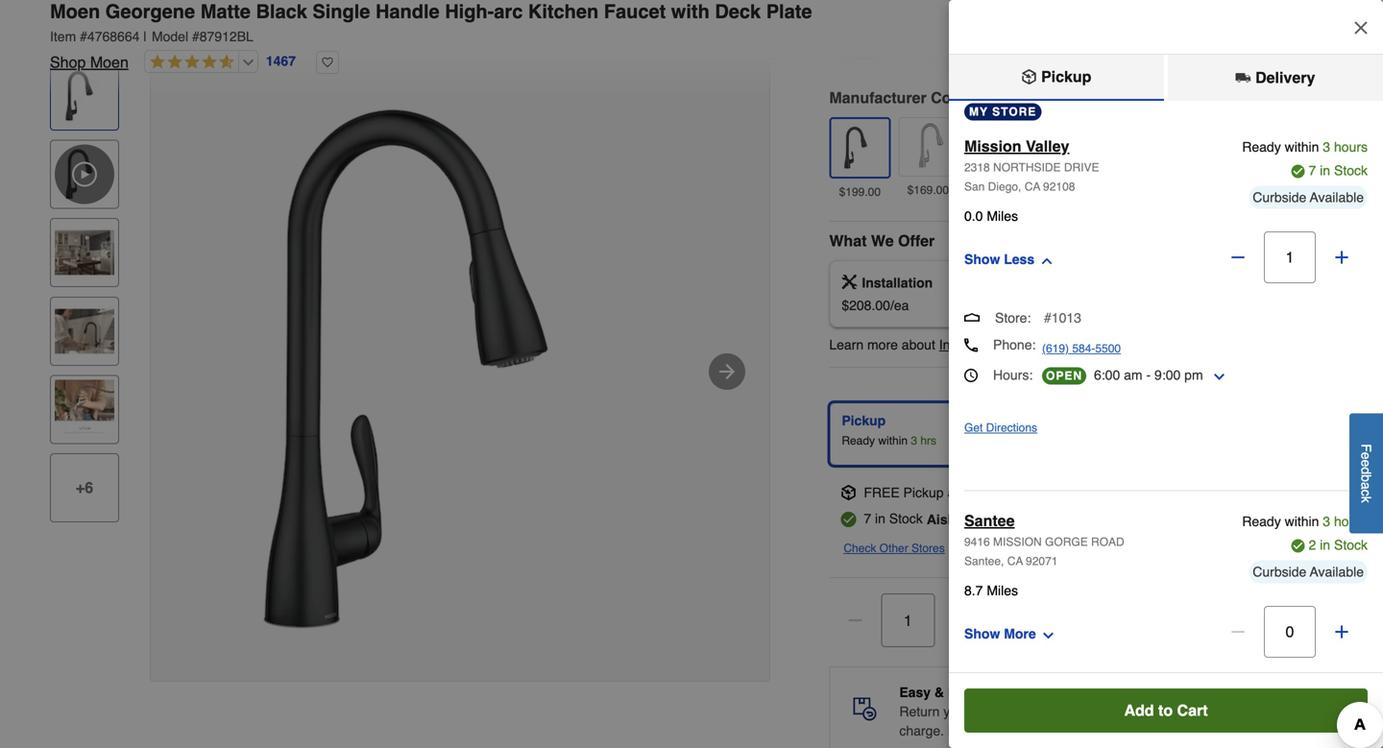 Task type: vqa. For each thing, say whether or not it's contained in the screenshot.
rightmost ft
no



Task type: locate. For each thing, give the bounding box(es) containing it.
and
[[845, 8, 867, 24]]

1 horizontal spatial #
[[192, 29, 200, 44]]

learn for learn more
[[948, 724, 983, 739]]

it inside reflex: equipped with the reflex system for smooth operation, easy movement and secure docking of the pulldown/pullout spray head temperature control: one-handle lever handle makes it easy to adjust the water
[[1217, 27, 1224, 43]]

3 left hrs
[[911, 434, 918, 448]]

show down 8.7
[[965, 627, 1001, 642]]

show for valley
[[965, 252, 1001, 267]]

0 vertical spatial pickup
[[1037, 68, 1092, 86]]

check circle filled image
[[1292, 165, 1306, 178], [1292, 540, 1306, 553]]

0 vertical spatial moen
[[50, 0, 100, 23]]

# right model
[[192, 29, 200, 44]]

2 # from the left
[[192, 29, 200, 44]]

0 vertical spatial in
[[1321, 163, 1331, 178]]

1 horizontal spatial of
[[1277, 704, 1289, 720]]

pickup down one- in the top right of the page
[[1037, 68, 1092, 86]]

3 up 2 in stock
[[1324, 514, 1331, 529]]

close image
[[1352, 18, 1371, 37]]

8.7 miles
[[965, 583, 1019, 599]]

matte inside moen georgene matte black single handle high-arc kitchen faucet with deck plate item # 4768664 | model # 87912bl
[[201, 0, 251, 23]]

2 miles from the top
[[987, 583, 1019, 599]]

1 minus image from the top
[[1229, 248, 1248, 267]]

1 vertical spatial 7
[[864, 511, 872, 527]]

we
[[871, 232, 894, 250]]

0 vertical spatial black
[[256, 0, 307, 23]]

more down new,
[[987, 724, 1017, 739]]

1 vertical spatial pickup image
[[841, 485, 857, 501]]

$169.00
[[908, 184, 949, 197]]

check circle filled image left 7 in stock
[[1292, 165, 1306, 178]]

available down 7 in stock
[[1311, 190, 1365, 205]]

1 vertical spatial matte
[[1030, 89, 1069, 107]]

2 check circle filled image from the top
[[1292, 540, 1306, 553]]

2 curbside from the top
[[1253, 565, 1307, 580]]

0 horizontal spatial #
[[80, 29, 87, 44]]

d
[[1359, 467, 1375, 475]]

or
[[1131, 704, 1143, 720]]

minus image for the rightmost plus image
[[1229, 248, 1248, 267]]

stores
[[912, 542, 945, 555]]

stock for santee
[[1335, 538, 1368, 553]]

valley inside mission valley 2318 northside drive san diego, ca 92108
[[1026, 137, 1070, 155]]

to inside reflex: equipped with the reflex system for smooth operation, easy movement and secure docking of the pulldown/pullout spray head temperature control: one-handle lever handle makes it easy to adjust the water
[[1260, 27, 1271, 43]]

ready within 3 hours up the 2
[[1243, 514, 1368, 529]]

learn left the more
[[830, 337, 864, 353]]

3 for mission valley
[[1324, 139, 1331, 155]]

1 horizontal spatial with
[[965, 0, 989, 5]]

0 vertical spatial curbside
[[1253, 190, 1307, 205]]

0 horizontal spatial ca
[[1008, 555, 1023, 568]]

pickup image up store
[[1022, 69, 1037, 85]]

more down 8.7 miles
[[1004, 627, 1037, 642]]

chat invite button image
[[1296, 678, 1355, 737]]

0 vertical spatial ready within 3 hours
[[1243, 139, 1368, 155]]

mission up the santee at bottom right
[[964, 485, 1010, 501]]

minus image
[[1229, 248, 1248, 267], [1229, 623, 1248, 642]]

heart outline image
[[316, 51, 339, 74]]

kitchen
[[528, 0, 599, 23]]

ready
[[1243, 139, 1282, 155], [842, 434, 875, 448], [1243, 514, 1282, 529]]

2 vertical spatial ready
[[1243, 514, 1282, 529]]

0 horizontal spatial to
[[1159, 702, 1173, 720]]

reflex
[[1015, 0, 1054, 5]]

of inside reflex: equipped with the reflex system for smooth operation, easy movement and secure docking of the pulldown/pullout spray head temperature control: one-handle lever handle makes it easy to adjust the water
[[965, 8, 977, 24]]

pickup left at
[[904, 485, 944, 501]]

show left 'less'
[[965, 252, 1001, 267]]

1 horizontal spatial ca
[[1025, 180, 1041, 194]]

ready within 3 hours up 7 in stock
[[1243, 139, 1368, 155]]

-
[[1147, 368, 1151, 383]]

installation $208.00/ea
[[842, 275, 933, 313]]

e up d
[[1359, 452, 1375, 460]]

1 miles from the top
[[987, 209, 1019, 224]]

check circle filled image for santee
[[1292, 540, 1306, 553]]

1 vertical spatial check circle filled image
[[1292, 540, 1306, 553]]

with up 'control:'
[[965, 0, 989, 5]]

1 horizontal spatial installation
[[940, 337, 1004, 353]]

1 vertical spatial installation
[[940, 337, 1004, 353]]

0 vertical spatial stock
[[1335, 163, 1368, 178]]

get directions link
[[965, 417, 1038, 440]]

2 vertical spatial within
[[1285, 514, 1320, 529]]

miles right 0.0
[[987, 209, 1019, 224]]

moen inside moen georgene matte black single handle high-arc kitchen faucet with deck plate item # 4768664 | model # 87912bl
[[50, 0, 100, 23]]

43
[[963, 512, 978, 528]]

1 vertical spatial available
[[1311, 565, 1365, 580]]

within up the 2
[[1285, 514, 1320, 529]]

easy right operation,
[[1235, 0, 1263, 5]]

2 with from the left
[[672, 0, 710, 23]]

handle
[[1053, 27, 1093, 43], [1130, 27, 1170, 43]]

1 available from the top
[[1311, 190, 1365, 205]]

1 show from the top
[[965, 252, 1001, 267]]

available for santee
[[1311, 565, 1365, 580]]

0 horizontal spatial pickup image
[[841, 485, 857, 501]]

e up b
[[1359, 460, 1375, 467]]

92108
[[1044, 180, 1076, 194]]

delivery
[[1252, 69, 1316, 86]]

within inside pickup ready within 3 hrs
[[879, 434, 908, 448]]

0 horizontal spatial handle
[[1053, 27, 1093, 43]]

title image
[[55, 66, 114, 126], [55, 223, 114, 283], [55, 302, 114, 361], [55, 380, 114, 440]]

color/finish
[[931, 89, 1021, 107]]

georgene
[[105, 0, 195, 23]]

1 curbside available from the top
[[1253, 190, 1365, 205]]

mission up 2318
[[965, 137, 1022, 155]]

1 vertical spatial in
[[875, 511, 886, 527]]

f
[[1359, 444, 1375, 452]]

| left model
[[143, 29, 147, 44]]

hours up 7 in stock
[[1335, 139, 1368, 155]]

1 vertical spatial easy
[[1228, 27, 1256, 43]]

2 in stock
[[1309, 538, 1368, 553]]

0 horizontal spatial plus image
[[952, 611, 971, 630]]

black up 1467 at the top left of page
[[256, 0, 307, 23]]

new,
[[974, 704, 1001, 720]]

curbside for santee
[[1253, 565, 1307, 580]]

to inside button
[[1159, 702, 1173, 720]]

history image
[[965, 369, 978, 382]]

installation up $208.00/ea
[[862, 275, 933, 291]]

valley
[[1026, 137, 1070, 155], [1013, 485, 1049, 501]]

0 vertical spatial available
[[1311, 190, 1365, 205]]

0 horizontal spatial learn
[[830, 337, 864, 353]]

0 horizontal spatial installation
[[862, 275, 933, 291]]

available down 2 in stock
[[1311, 565, 1365, 580]]

mission inside mission valley 2318 northside drive san diego, ca 92108
[[965, 137, 1022, 155]]

miles for valley
[[987, 209, 1019, 224]]

it
[[1217, 27, 1224, 43], [1175, 704, 1182, 720]]

1 vertical spatial it
[[1175, 704, 1182, 720]]

handle down head
[[1130, 27, 1170, 43]]

miles for 9416
[[987, 583, 1019, 599]]

1 vertical spatial 3
[[911, 434, 918, 448]]

aisle
[[927, 512, 959, 528]]

moen
[[50, 0, 100, 23], [90, 53, 129, 71]]

temperature
[[845, 27, 946, 43]]

0 horizontal spatial |
[[143, 29, 147, 44]]

matte up 'mission valley' link
[[1030, 89, 1069, 107]]

: left open in the right of the page
[[1030, 368, 1033, 383]]

1 with from the left
[[965, 0, 989, 5]]

ca inside mission valley 2318 northside drive san diego, ca 92108
[[1025, 180, 1041, 194]]

2 vertical spatial 3
[[1324, 514, 1331, 529]]

in for santee
[[1321, 538, 1331, 553]]

4 title image from the top
[[55, 380, 114, 440]]

item
[[1053, 704, 1078, 720]]

the up 'control:'
[[980, 8, 999, 24]]

matte up "87912bl" in the left top of the page
[[201, 0, 251, 23]]

87912bl
[[200, 29, 254, 44]]

phone image
[[965, 339, 978, 352]]

back
[[1185, 704, 1214, 720]]

phone:
[[994, 337, 1036, 353]]

stock for mission valley
[[1335, 163, 1368, 178]]

1 vertical spatial ready within 3 hours
[[1243, 514, 1368, 529]]

# right item
[[80, 29, 87, 44]]

ready within 3 hours for mission valley
[[1243, 139, 1368, 155]]

2 vertical spatial stock
[[1335, 538, 1368, 553]]

1 horizontal spatial it
[[1217, 27, 1224, 43]]

f e e d b a c k
[[1359, 444, 1375, 503]]

0 vertical spatial ca
[[1025, 180, 1041, 194]]

pickup for pickup
[[1037, 68, 1092, 86]]

more
[[868, 337, 898, 353]]

of
[[965, 8, 977, 24], [1277, 704, 1289, 720]]

ca down 'mission'
[[1008, 555, 1023, 568]]

easy
[[1235, 0, 1263, 5], [1228, 27, 1256, 43]]

2 e from the top
[[1359, 460, 1375, 467]]

0 horizontal spatial black
[[256, 0, 307, 23]]

1 ready within 3 hours from the top
[[1243, 139, 1368, 155]]

0 vertical spatial check circle filled image
[[1292, 165, 1306, 178]]

0 horizontal spatial 7
[[864, 511, 872, 527]]

stock
[[1335, 163, 1368, 178], [890, 511, 923, 527], [1335, 538, 1368, 553]]

add to cart button
[[965, 689, 1368, 733]]

arrow right image
[[716, 360, 739, 383]]

it right makes
[[1217, 27, 1224, 43]]

curbside available down 7 in stock
[[1253, 190, 1365, 205]]

0 horizontal spatial matte
[[201, 0, 251, 23]]

(619)
[[1043, 342, 1070, 356]]

handle
[[376, 0, 440, 23]]

0 vertical spatial 3
[[1324, 139, 1331, 155]]

santee
[[965, 512, 1015, 530]]

0.0
[[965, 209, 983, 224]]

head
[[1140, 8, 1170, 24]]

0 vertical spatial hours
[[1335, 139, 1368, 155]]

0 vertical spatial pickup image
[[1022, 69, 1037, 85]]

0 vertical spatial 7
[[1309, 163, 1317, 178]]

&
[[935, 685, 945, 701]]

hours down k
[[1335, 514, 1368, 529]]

moen down 4768664
[[90, 53, 129, 71]]

2 ready within 3 hours from the top
[[1243, 514, 1368, 529]]

ready within 3 hours
[[1243, 139, 1368, 155], [1243, 514, 1368, 529]]

1 horizontal spatial black
[[1073, 89, 1111, 107]]

0 vertical spatial matte
[[201, 0, 251, 23]]

curbside available
[[1253, 190, 1365, 205], [1253, 565, 1365, 580]]

1 vertical spatial more
[[987, 724, 1017, 739]]

7 for 7 in stock aisle 43 | bay 13
[[864, 511, 872, 527]]

pickup image up check circle filled icon on the right
[[841, 485, 857, 501]]

installation inside installation $208.00/ea
[[862, 275, 933, 291]]

check
[[844, 542, 877, 555]]

1 vertical spatial :
[[1030, 368, 1033, 383]]

Stepper number input field with increment and decrement buttons number field
[[1265, 232, 1316, 283], [881, 594, 935, 648], [1265, 606, 1316, 658]]

3 inside pickup ready within 3 hrs
[[911, 434, 918, 448]]

black down lever
[[1073, 89, 1111, 107]]

0 vertical spatial ready
[[1243, 139, 1282, 155]]

0 vertical spatial more
[[1004, 627, 1037, 642]]

deck
[[715, 0, 761, 23]]

show for 9416
[[965, 627, 1001, 642]]

plus image down 7 in stock
[[1333, 248, 1352, 267]]

2 available from the top
[[1311, 565, 1365, 580]]

0 vertical spatial within
[[1285, 139, 1320, 155]]

1 vertical spatial of
[[1277, 704, 1289, 720]]

1 horizontal spatial learn
[[948, 724, 983, 739]]

to left adjust
[[1260, 27, 1271, 43]]

high-
[[445, 0, 494, 23]]

installation
[[862, 275, 933, 291], [940, 337, 1004, 353]]

2 show from the top
[[965, 627, 1001, 642]]

1 vertical spatial learn
[[948, 724, 983, 739]]

0 vertical spatial curbside available
[[1253, 190, 1365, 205]]

7
[[1309, 163, 1317, 178], [864, 511, 872, 527]]

| right '43' at the right bottom
[[982, 512, 985, 528]]

1 horizontal spatial 7
[[1309, 163, 1317, 178]]

valley up the 13
[[1013, 485, 1049, 501]]

1 vertical spatial show
[[965, 627, 1001, 642]]

valley up northside
[[1026, 137, 1070, 155]]

return
[[900, 704, 940, 720]]

1 vertical spatial hours
[[1335, 514, 1368, 529]]

pickup image
[[1022, 69, 1037, 85], [841, 485, 857, 501]]

in inside "7 in stock aisle 43 | bay 13"
[[875, 511, 886, 527]]

0 vertical spatial plus image
[[1333, 248, 1352, 267]]

2 hours from the top
[[1335, 514, 1368, 529]]

2 vertical spatial in
[[1321, 538, 1331, 553]]

it right ship
[[1175, 704, 1182, 720]]

1 vertical spatial curbside available
[[1253, 565, 1365, 580]]

offer
[[899, 232, 935, 250]]

free
[[864, 485, 900, 501]]

0 vertical spatial installation
[[862, 275, 933, 291]]

pickup for pickup ready within 3 hrs
[[842, 413, 886, 429]]

7 inside "7 in stock aisle 43 | bay 13"
[[864, 511, 872, 527]]

more for learn more
[[987, 724, 1017, 739]]

2 curbside available from the top
[[1253, 565, 1365, 580]]

matte
[[201, 0, 251, 23], [1030, 89, 1069, 107]]

the left reflex
[[993, 0, 1012, 5]]

0 vertical spatial minus image
[[1229, 248, 1248, 267]]

the right adjust
[[1314, 27, 1333, 43]]

learn more
[[948, 724, 1017, 739]]

1 vertical spatial curbside
[[1253, 565, 1307, 580]]

ca down northside
[[1025, 180, 1041, 194]]

within left hrs
[[879, 434, 908, 448]]

1 title image from the top
[[55, 66, 114, 126]]

2 minus image from the top
[[1229, 623, 1248, 642]]

available
[[1311, 190, 1365, 205], [1311, 565, 1365, 580]]

1 vertical spatial plus image
[[952, 611, 971, 630]]

smooth
[[1123, 0, 1167, 5]]

4.6 stars image
[[145, 54, 234, 72]]

plus image
[[1333, 248, 1352, 267], [952, 611, 971, 630]]

to right add at the right of the page
[[1159, 702, 1173, 720]]

pickup inside button
[[1037, 68, 1092, 86]]

1 horizontal spatial |
[[982, 512, 985, 528]]

ready within 3 hours for santee
[[1243, 514, 1368, 529]]

us
[[1233, 704, 1247, 720]]

1 vertical spatial |
[[982, 512, 985, 528]]

plus image down 8.7
[[952, 611, 971, 630]]

2 vertical spatial the
[[1314, 27, 1333, 43]]

1 vertical spatial pickup
[[842, 413, 886, 429]]

free
[[1250, 704, 1274, 720]]

ready inside pickup ready within 3 hrs
[[842, 434, 875, 448]]

with up item number 4 7 6 8 6 6 4 and model number 8 7 9 1 2 b l element
[[672, 0, 710, 23]]

learn down your
[[948, 724, 983, 739]]

to left us at the right of the page
[[1218, 704, 1229, 720]]

am
[[1124, 368, 1143, 383]]

handle down pulldown/pullout
[[1053, 27, 1093, 43]]

check circle filled image
[[841, 512, 857, 528]]

easy up truck filled image
[[1228, 27, 1256, 43]]

3 title image from the top
[[55, 302, 114, 361]]

1 vertical spatial minus image
[[1229, 623, 1248, 642]]

1 horizontal spatial :
[[1030, 368, 1033, 383]]

curbside
[[1253, 190, 1307, 205], [1253, 565, 1307, 580]]

1 horizontal spatial pickup image
[[1022, 69, 1037, 85]]

curbside available down the 2
[[1253, 565, 1365, 580]]

1 curbside from the top
[[1253, 190, 1307, 205]]

store:
[[996, 310, 1031, 326]]

easy
[[900, 685, 931, 701]]

1 horizontal spatial to
[[1218, 704, 1229, 720]]

1 vertical spatial stock
[[890, 511, 923, 527]]

0 horizontal spatial pickup
[[842, 413, 886, 429]]

san
[[965, 180, 985, 194]]

0 vertical spatial learn
[[830, 337, 864, 353]]

1 vertical spatial ready
[[842, 434, 875, 448]]

pickup up free
[[842, 413, 886, 429]]

0 vertical spatial :
[[1021, 89, 1026, 107]]

within for santee
[[1285, 514, 1320, 529]]

7 in stock
[[1309, 163, 1368, 178]]

1 horizontal spatial pickup
[[904, 485, 944, 501]]

moen up item
[[50, 0, 100, 23]]

1 vertical spatial ca
[[1008, 555, 1023, 568]]

pickup
[[1037, 68, 1092, 86], [842, 413, 886, 429], [904, 485, 944, 501]]

3 up 7 in stock
[[1324, 139, 1331, 155]]

584-
[[1073, 342, 1096, 356]]

miles right 8.7
[[987, 583, 1019, 599]]

pickup inside pickup ready within 3 hrs
[[842, 413, 886, 429]]

0 vertical spatial miles
[[987, 209, 1019, 224]]

2 horizontal spatial pickup
[[1037, 68, 1092, 86]]

1 hours from the top
[[1335, 139, 1368, 155]]

| inside "7 in stock aisle 43 | bay 13"
[[982, 512, 985, 528]]

0 horizontal spatial with
[[672, 0, 710, 23]]

of up 'control:'
[[965, 8, 977, 24]]

a
[[1359, 482, 1375, 490]]

2 vertical spatial pickup
[[904, 485, 944, 501]]

1 check circle filled image from the top
[[1292, 165, 1306, 178]]

2318
[[965, 161, 990, 174]]

1 vertical spatial miles
[[987, 583, 1019, 599]]

8.7
[[965, 583, 983, 599]]

installation down pagoda icon
[[940, 337, 1004, 353]]

of right free
[[1277, 704, 1289, 720]]

within up 7 in stock
[[1285, 139, 1320, 155]]

1 vertical spatial valley
[[1013, 485, 1049, 501]]

2 horizontal spatial to
[[1260, 27, 1271, 43]]

0 vertical spatial the
[[993, 0, 1012, 5]]

0 vertical spatial of
[[965, 8, 977, 24]]

0 horizontal spatial of
[[965, 8, 977, 24]]

check circle filled image left the 2
[[1292, 540, 1306, 553]]

1 horizontal spatial handle
[[1130, 27, 1170, 43]]

assembly image
[[842, 274, 857, 290]]

minus image
[[846, 611, 865, 630]]

0 vertical spatial |
[[143, 29, 147, 44]]

: right my
[[1021, 89, 1026, 107]]



Task type: describe. For each thing, give the bounding box(es) containing it.
your
[[944, 704, 970, 720]]

arc
[[494, 0, 523, 23]]

ready for santee
[[1243, 514, 1282, 529]]

1 horizontal spatial matte
[[1030, 89, 1069, 107]]

curbside available for santee
[[1253, 565, 1365, 580]]

adjust
[[1275, 27, 1311, 43]]

1 handle from the left
[[1053, 27, 1093, 43]]

shop moen
[[50, 53, 129, 71]]

lowe's
[[1053, 485, 1094, 501]]

one-
[[1023, 27, 1053, 43]]

1 # from the left
[[80, 29, 87, 44]]

gorge
[[1046, 536, 1088, 549]]

curbside for mission valley
[[1253, 190, 1307, 205]]

moen georgene matte black single handle high-arc kitchen faucet with deck plate item # 4768664 | model # 87912bl
[[50, 0, 812, 44]]

check circle filled image for mission valley
[[1292, 165, 1306, 178]]

store
[[993, 105, 1037, 119]]

within for mission valley
[[1285, 139, 1320, 155]]

1 vertical spatial moen
[[90, 53, 129, 71]]

ca inside santee 9416 mission gorge road santee, ca 92071
[[1008, 555, 1023, 568]]

7 in stock aisle 43 | bay 13
[[864, 511, 1033, 528]]

cart
[[1178, 702, 1208, 720]]

open
[[1046, 369, 1083, 383]]

movement
[[1267, 0, 1330, 5]]

1 vertical spatial the
[[980, 8, 999, 24]]

faucet
[[604, 0, 666, 23]]

1 vertical spatial mission
[[964, 485, 1010, 501]]

pickup button
[[949, 55, 1165, 101]]

truck filled image
[[1236, 70, 1252, 86]]

hrs
[[921, 434, 937, 448]]

in for mission valley
[[1321, 163, 1331, 178]]

0.0 miles
[[965, 209, 1019, 224]]

easy & free returns return your new, unused item in-store or ship it back to us free of charge.
[[900, 685, 1289, 739]]

0 vertical spatial easy
[[1235, 0, 1263, 5]]

mission
[[994, 536, 1042, 549]]

manufacturer
[[830, 89, 927, 107]]

learn for learn more about installation .
[[830, 337, 864, 353]]

more for show more
[[1004, 627, 1037, 642]]

learn more about installation .
[[830, 337, 1008, 353]]

0 horizontal spatial :
[[1021, 89, 1026, 107]]

manufacturer color/finish : matte black
[[830, 89, 1111, 107]]

6:00
[[1095, 368, 1121, 383]]

hours :
[[994, 368, 1033, 383]]

it inside easy & free returns return your new, unused item in-store or ship it back to us free of charge.
[[1175, 704, 1182, 720]]

item number 4 7 6 8 6 6 4 and model number 8 7 9 1 2 b l element
[[50, 27, 1334, 46]]

plus image
[[1333, 623, 1352, 642]]

diego,
[[988, 180, 1022, 194]]

.
[[1004, 337, 1008, 353]]

2 handle from the left
[[1130, 27, 1170, 43]]

item
[[50, 29, 76, 44]]

to inside easy & free returns return your new, unused item in-store or ship it back to us free of charge.
[[1218, 704, 1229, 720]]

water
[[845, 46, 878, 61]]

ship
[[1147, 704, 1171, 720]]

spot resist stainless image
[[904, 122, 954, 172]]

stock inside "7 in stock aisle 43 | bay 13"
[[890, 511, 923, 527]]

learn more link
[[948, 722, 1017, 741]]

#1013
[[1045, 310, 1082, 326]]

$208.00/ea
[[842, 298, 909, 313]]

at
[[948, 485, 959, 501]]

model
[[152, 29, 188, 44]]

2 title image from the top
[[55, 223, 114, 283]]

what
[[830, 232, 867, 250]]

secure
[[871, 8, 912, 24]]

in-
[[1082, 704, 1097, 720]]

curbside available for mission valley
[[1253, 190, 1365, 205]]

1 horizontal spatial plus image
[[1333, 248, 1352, 267]]

6:00 am - 9:00 pm
[[1095, 368, 1204, 383]]

9416
[[965, 536, 990, 549]]

store
[[1097, 704, 1127, 720]]

3 for santee
[[1324, 514, 1331, 529]]

pickup ready within 3 hrs
[[842, 413, 937, 448]]

+6 button
[[50, 454, 119, 523]]

about
[[902, 337, 936, 353]]

| inside moen georgene matte black single handle high-arc kitchen faucet with deck plate item # 4768664 | model # 87912bl
[[143, 29, 147, 44]]

system
[[1057, 0, 1100, 5]]

charge.
[[900, 724, 945, 739]]

minus image for plus icon
[[1229, 623, 1248, 642]]

free
[[948, 685, 977, 701]]

available for mission valley
[[1311, 190, 1365, 205]]

drive
[[1065, 161, 1100, 174]]

hours for mission valley
[[1335, 139, 1368, 155]]

delivery button
[[1169, 55, 1384, 101]]

5500
[[1096, 342, 1121, 356]]

with inside moen georgene matte black single handle high-arc kitchen faucet with deck plate item # 4768664 | model # 87912bl
[[672, 0, 710, 23]]

for
[[1104, 0, 1119, 5]]

matte black image
[[835, 123, 885, 173]]

lever
[[1097, 27, 1126, 43]]

1 vertical spatial black
[[1073, 89, 1111, 107]]

santee 9416 mission gorge road santee, ca 92071
[[965, 512, 1125, 568]]

2
[[1309, 538, 1317, 553]]

black inside moen georgene matte black single handle high-arc kitchen faucet with deck plate item # 4768664 | model # 87912bl
[[256, 0, 307, 23]]

bay
[[989, 512, 1014, 528]]

get directions
[[965, 421, 1038, 435]]

pickup image inside button
[[1022, 69, 1037, 85]]

mission valley link
[[965, 135, 1070, 158]]

hours for santee
[[1335, 514, 1368, 529]]

1 e from the top
[[1359, 452, 1375, 460]]

7 for 7 in stock
[[1309, 163, 1317, 178]]

operation,
[[1171, 0, 1231, 5]]

less
[[1004, 252, 1035, 267]]

92071
[[1026, 555, 1058, 568]]

get
[[965, 421, 983, 435]]

reflex:
[[845, 0, 901, 5]]

k
[[1359, 497, 1375, 503]]

pulldown/pullout
[[1003, 8, 1099, 24]]

f e e d b a c k button
[[1350, 414, 1384, 534]]

4768664
[[87, 29, 140, 44]]

pickup option group
[[822, 395, 1341, 474]]

pagoda image
[[965, 310, 980, 325]]

spray
[[1103, 8, 1136, 24]]

c
[[1359, 490, 1375, 497]]

check other stores button
[[844, 539, 945, 558]]

mission valley 2318 northside drive san diego, ca 92108
[[965, 137, 1100, 194]]

with inside reflex: equipped with the reflex system for smooth operation, easy movement and secure docking of the pulldown/pullout spray head temperature control: one-handle lever handle makes it easy to adjust the water
[[965, 0, 989, 5]]

what we offer
[[830, 232, 935, 250]]

returns
[[981, 685, 1031, 701]]

ready for mission valley
[[1243, 139, 1282, 155]]

add
[[1125, 702, 1155, 720]]

of inside easy & free returns return your new, unused item in-store or ship it back to us free of charge.
[[1277, 704, 1289, 720]]

+6
[[76, 479, 93, 497]]



